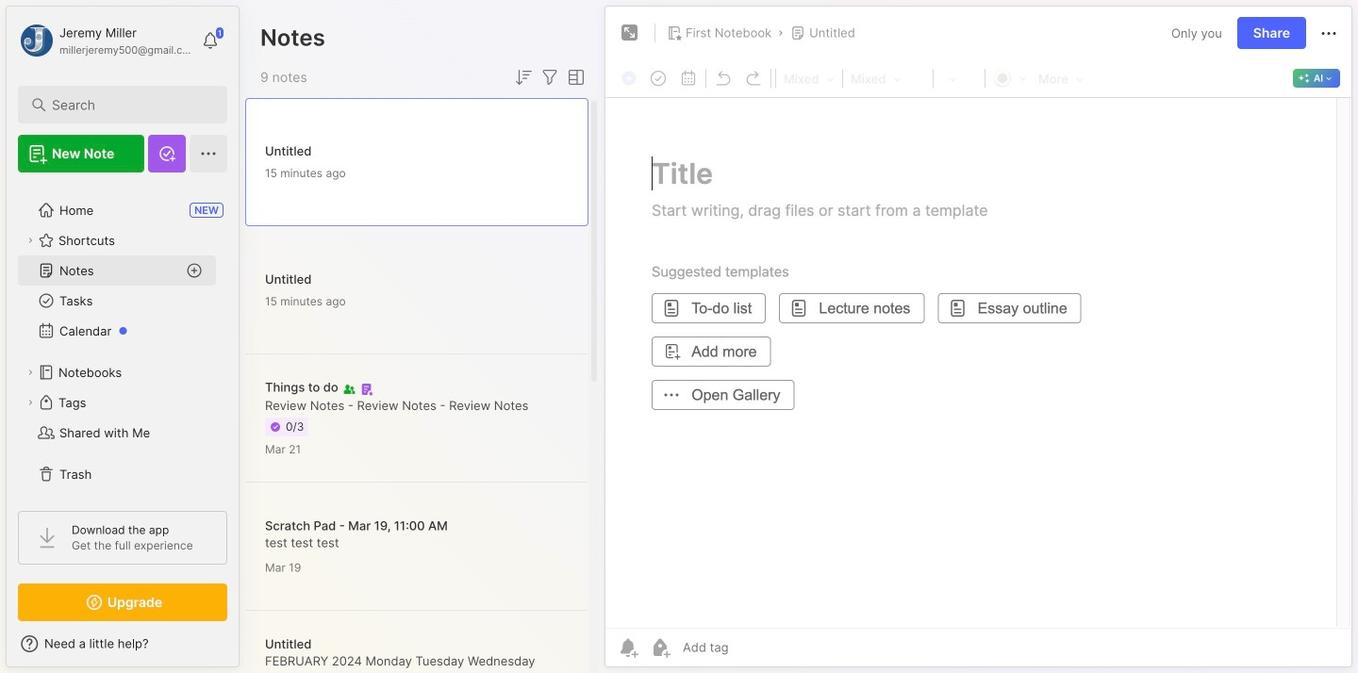 Task type: locate. For each thing, give the bounding box(es) containing it.
More actions field
[[1318, 21, 1340, 45]]

Account field
[[18, 22, 192, 59]]

Font color field
[[988, 65, 1033, 90]]

tree inside the main element
[[7, 184, 239, 501]]

Sort options field
[[512, 66, 535, 89]]

add filters image
[[539, 66, 561, 89]]

font size image
[[936, 66, 983, 91]]

add tag image
[[649, 637, 672, 659]]

WHAT'S NEW field
[[7, 629, 239, 659]]

click to collapse image
[[238, 639, 252, 661]]

Search text field
[[52, 96, 202, 114]]

Heading level field
[[778, 66, 840, 91]]

View options field
[[561, 66, 588, 89]]

None search field
[[52, 93, 202, 116]]

Add tag field
[[681, 640, 823, 656]]

Insert field
[[617, 66, 643, 91]]

font color image
[[988, 65, 1033, 90]]

tree
[[7, 184, 239, 501]]

expand note image
[[619, 22, 641, 44]]

heading level image
[[778, 66, 840, 91]]



Task type: describe. For each thing, give the bounding box(es) containing it.
more image
[[1033, 66, 1089, 91]]

none search field inside the main element
[[52, 93, 202, 116]]

expand notebooks image
[[25, 367, 36, 378]]

main element
[[0, 0, 245, 674]]

Note Editor text field
[[606, 97, 1352, 628]]

More field
[[1033, 66, 1089, 91]]

Font size field
[[936, 66, 983, 91]]

expand tags image
[[25, 397, 36, 408]]

more actions image
[[1318, 22, 1340, 45]]

font family image
[[845, 66, 931, 91]]

add a reminder image
[[617, 637, 640, 659]]

note window element
[[605, 6, 1353, 673]]

Add filters field
[[539, 66, 561, 89]]

Font family field
[[845, 66, 931, 91]]

insert image
[[617, 66, 643, 91]]



Task type: vqa. For each thing, say whether or not it's contained in the screenshot.
Enter task text field
no



